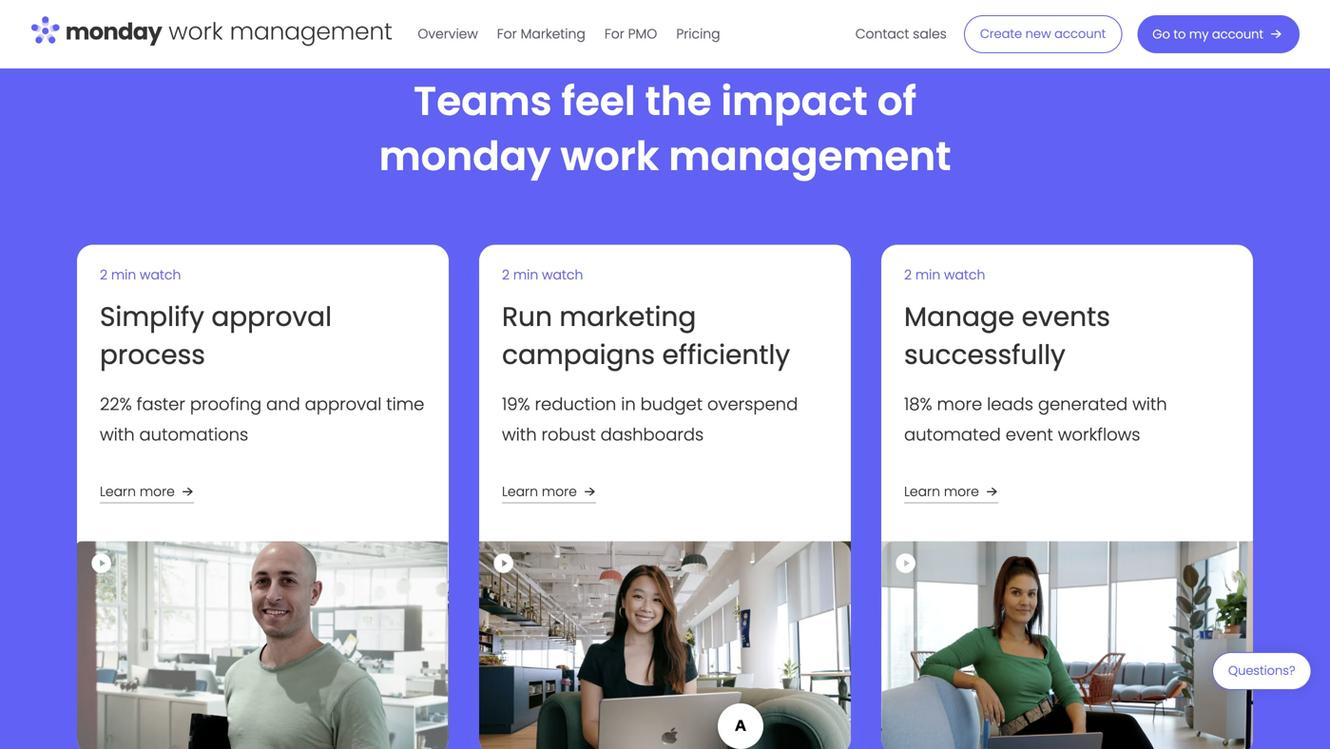 Task type: vqa. For each thing, say whether or not it's contained in the screenshot.
my
yes



Task type: describe. For each thing, give the bounding box(es) containing it.
teams
[[414, 73, 552, 129]]

watch for simplify approval
[[140, 266, 181, 284]]

proofing
[[190, 392, 262, 416]]

more for manage events successfully
[[944, 482, 979, 501]]

faster
[[137, 392, 185, 416]]

go to my account button
[[1138, 15, 1300, 53]]

22%
[[100, 392, 132, 416]]

simplify approval process
[[100, 298, 332, 374]]

2 min watch for manage events successfully
[[904, 266, 986, 284]]

my
[[1190, 26, 1209, 43]]

18% more leads generated with automated event workflows
[[904, 392, 1167, 447]]

for for for pmo
[[605, 25, 625, 43]]

go
[[1153, 26, 1170, 43]]

campaigns
[[502, 336, 655, 374]]

run marketing campaigns efficiently
[[502, 298, 790, 374]]

learn more for simplify approval
[[100, 482, 175, 501]]

with inside 19% reduction in budget overspend with robust dashboards
[[502, 423, 537, 447]]

for for for marketing
[[497, 25, 517, 43]]

for pmo link
[[595, 19, 667, 49]]

sales
[[913, 25, 947, 43]]

create new account
[[980, 25, 1106, 42]]

approval process image
[[77, 541, 449, 749]]

marketing
[[521, 25, 586, 43]]

contact
[[856, 25, 909, 43]]

manage
[[904, 298, 1015, 336]]

management
[[669, 128, 951, 184]]

process
[[100, 336, 205, 374]]

time
[[386, 392, 424, 416]]

for marketing link
[[488, 19, 595, 49]]

teams feel the impact of monday work management
[[379, 73, 951, 184]]

more for run marketing campaigns efficiently
[[542, 482, 577, 501]]

learn more link for run marketing campaigns efficiently
[[502, 481, 600, 503]]

feel
[[562, 73, 636, 129]]

min for simplify approval
[[111, 266, 136, 284]]

successfully
[[904, 336, 1066, 374]]

create
[[980, 25, 1022, 42]]

in
[[621, 392, 636, 416]]

2 for run marketing campaigns efficiently
[[502, 266, 510, 284]]

workflows
[[1058, 423, 1141, 447]]

marketing
[[559, 298, 696, 336]]

impact
[[721, 73, 868, 129]]

pmo
[[628, 25, 657, 43]]

with inside 18% more leads generated with automated event workflows
[[1133, 392, 1167, 416]]

generated
[[1038, 392, 1128, 416]]

learn for simplify approval
[[100, 482, 136, 501]]

robust
[[542, 423, 596, 447]]

learn for run marketing campaigns efficiently
[[502, 482, 538, 501]]

leads
[[987, 392, 1034, 416]]

events
[[1022, 298, 1111, 336]]

go to my account
[[1153, 26, 1264, 43]]

monday.com work management image
[[30, 12, 393, 52]]

budget
[[641, 392, 703, 416]]

learn more for run marketing campaigns efficiently
[[502, 482, 577, 501]]

watch for manage events successfully
[[944, 266, 986, 284]]

more for simplify approval
[[140, 482, 175, 501]]

automations
[[139, 423, 248, 447]]

with inside 22% faster proofing and approval time with automations
[[100, 423, 135, 447]]



Task type: locate. For each thing, give the bounding box(es) containing it.
learn more link for manage events successfully
[[904, 481, 1002, 503]]

1 vertical spatial approval
[[305, 392, 382, 416]]

2 for manage events successfully
[[904, 266, 912, 284]]

and
[[266, 392, 300, 416]]

work
[[561, 128, 659, 184]]

22% faster proofing and approval time with automations
[[100, 392, 424, 447]]

19% reduction in budget overspend with robust dashboards
[[502, 392, 798, 447]]

2 min watch for simplify approval
[[100, 266, 181, 284]]

2 min watch for run marketing campaigns efficiently
[[502, 266, 583, 284]]

0 horizontal spatial watch
[[140, 266, 181, 284]]

0 horizontal spatial with
[[100, 423, 135, 447]]

learn more link down robust
[[502, 481, 600, 503]]

manage events image
[[882, 541, 1253, 749]]

19%
[[502, 392, 530, 416]]

overview
[[418, 25, 478, 43]]

0 horizontal spatial learn more link
[[100, 481, 198, 503]]

2 min watch up "simplify"
[[100, 266, 181, 284]]

more down automated
[[944, 482, 979, 501]]

min
[[111, 266, 136, 284], [513, 266, 538, 284], [916, 266, 941, 284]]

0 vertical spatial approval
[[211, 298, 332, 336]]

more
[[937, 392, 982, 416], [140, 482, 175, 501], [542, 482, 577, 501], [944, 482, 979, 501]]

2 horizontal spatial learn
[[904, 482, 940, 501]]

18%
[[904, 392, 932, 416]]

learn down 19%
[[502, 482, 538, 501]]

create new account button
[[964, 15, 1122, 53]]

overspend
[[708, 392, 798, 416]]

2 up run
[[502, 266, 510, 284]]

with down 19%
[[502, 423, 537, 447]]

for
[[497, 25, 517, 43], [605, 25, 625, 43]]

efficiently
[[662, 336, 790, 374]]

the
[[645, 73, 712, 129]]

1 learn more link from the left
[[100, 481, 198, 503]]

watch up manage
[[944, 266, 986, 284]]

dashboards
[[601, 423, 704, 447]]

0 horizontal spatial for
[[497, 25, 517, 43]]

learn for manage events successfully
[[904, 482, 940, 501]]

more down robust
[[542, 482, 577, 501]]

1 2 from the left
[[100, 266, 107, 284]]

1 for from the left
[[497, 25, 517, 43]]

2 for simplify approval
[[100, 266, 107, 284]]

1 horizontal spatial learn more
[[502, 482, 577, 501]]

0 horizontal spatial 2 min watch
[[100, 266, 181, 284]]

run
[[502, 298, 552, 336]]

monday
[[379, 128, 551, 184]]

1 horizontal spatial 2
[[502, 266, 510, 284]]

2 min watch up run
[[502, 266, 583, 284]]

approval
[[211, 298, 332, 336], [305, 392, 382, 416]]

1 2 min watch from the left
[[100, 266, 181, 284]]

2 horizontal spatial 2
[[904, 266, 912, 284]]

1 learn more from the left
[[100, 482, 175, 501]]

2 2 from the left
[[502, 266, 510, 284]]

1 horizontal spatial watch
[[542, 266, 583, 284]]

new
[[1026, 25, 1051, 42]]

approval right and
[[305, 392, 382, 416]]

learn more for manage events successfully
[[904, 482, 979, 501]]

with up workflows
[[1133, 392, 1167, 416]]

learn more down automations
[[100, 482, 175, 501]]

with
[[1133, 392, 1167, 416], [100, 423, 135, 447], [502, 423, 537, 447]]

more inside 18% more leads generated with automated event workflows
[[937, 392, 982, 416]]

3 learn more from the left
[[904, 482, 979, 501]]

1 min from the left
[[111, 266, 136, 284]]

2 up manage
[[904, 266, 912, 284]]

to
[[1174, 26, 1186, 43]]

1 horizontal spatial for
[[605, 25, 625, 43]]

0 horizontal spatial learn more
[[100, 482, 175, 501]]

list
[[16, 229, 1314, 749]]

2 horizontal spatial watch
[[944, 266, 986, 284]]

watch for run marketing campaigns efficiently
[[542, 266, 583, 284]]

min up manage
[[916, 266, 941, 284]]

2 horizontal spatial with
[[1133, 392, 1167, 416]]

0 horizontal spatial learn
[[100, 482, 136, 501]]

for left marketing
[[497, 25, 517, 43]]

learn more link
[[100, 481, 198, 503], [502, 481, 600, 503], [904, 481, 1002, 503]]

min for manage events successfully
[[916, 266, 941, 284]]

3 learn more link from the left
[[904, 481, 1002, 503]]

main element
[[408, 0, 1300, 68]]

0 horizontal spatial account
[[1055, 25, 1106, 42]]

reduction
[[535, 392, 616, 416]]

2 learn more from the left
[[502, 482, 577, 501]]

for marketing
[[497, 25, 586, 43]]

simplify
[[100, 298, 204, 336]]

watch
[[140, 266, 181, 284], [542, 266, 583, 284], [944, 266, 986, 284]]

1 horizontal spatial min
[[513, 266, 538, 284]]

more up automated
[[937, 392, 982, 416]]

overview link
[[408, 19, 488, 49]]

with down 22%
[[100, 423, 135, 447]]

2 min from the left
[[513, 266, 538, 284]]

learn down automated
[[904, 482, 940, 501]]

1 horizontal spatial account
[[1212, 26, 1264, 43]]

2 learn from the left
[[502, 482, 538, 501]]

account
[[1055, 25, 1106, 42], [1212, 26, 1264, 43]]

learn more link down automated
[[904, 481, 1002, 503]]

contact sales
[[856, 25, 947, 43]]

watch up run
[[542, 266, 583, 284]]

1 watch from the left
[[140, 266, 181, 284]]

event
[[1006, 423, 1053, 447]]

for pmo
[[605, 25, 657, 43]]

account right the my
[[1212, 26, 1264, 43]]

contact sales button
[[846, 19, 956, 49]]

more down automations
[[140, 482, 175, 501]]

pricing link
[[667, 19, 730, 49]]

manage events successfully
[[904, 298, 1111, 374]]

2 horizontal spatial learn more
[[904, 482, 979, 501]]

learn more link down automations
[[100, 481, 198, 503]]

watch up "simplify"
[[140, 266, 181, 284]]

min up run
[[513, 266, 538, 284]]

2 learn more link from the left
[[502, 481, 600, 503]]

2 min watch up manage
[[904, 266, 986, 284]]

learn more down automated
[[904, 482, 979, 501]]

2 2 min watch from the left
[[502, 266, 583, 284]]

learn more
[[100, 482, 175, 501], [502, 482, 577, 501], [904, 482, 979, 501]]

1 horizontal spatial 2 min watch
[[502, 266, 583, 284]]

3 watch from the left
[[944, 266, 986, 284]]

learn
[[100, 482, 136, 501], [502, 482, 538, 501], [904, 482, 940, 501]]

min for run marketing campaigns efficiently
[[513, 266, 538, 284]]

3 2 min watch from the left
[[904, 266, 986, 284]]

1 horizontal spatial learn more link
[[502, 481, 600, 503]]

2 watch from the left
[[542, 266, 583, 284]]

2 for from the left
[[605, 25, 625, 43]]

automated
[[904, 423, 1001, 447]]

1 horizontal spatial with
[[502, 423, 537, 447]]

learn down 22%
[[100, 482, 136, 501]]

3 learn from the left
[[904, 482, 940, 501]]

account right new
[[1055, 25, 1106, 42]]

list containing simplify approval
[[16, 229, 1314, 749]]

account inside go to my account button
[[1212, 26, 1264, 43]]

2 up "simplify"
[[100, 266, 107, 284]]

questions?
[[1228, 662, 1296, 679]]

2 min watch
[[100, 266, 181, 284], [502, 266, 583, 284], [904, 266, 986, 284]]

learn more down robust
[[502, 482, 577, 501]]

pricing
[[676, 25, 720, 43]]

approval inside 22% faster proofing and approval time with automations
[[305, 392, 382, 416]]

approval up and
[[211, 298, 332, 336]]

approval inside the simplify approval process
[[211, 298, 332, 336]]

for left pmo
[[605, 25, 625, 43]]

min up "simplify"
[[111, 266, 136, 284]]

1 learn from the left
[[100, 482, 136, 501]]

3 min from the left
[[916, 266, 941, 284]]

1 horizontal spatial learn
[[502, 482, 538, 501]]

0 horizontal spatial 2
[[100, 266, 107, 284]]

2 horizontal spatial min
[[916, 266, 941, 284]]

account inside create new account button
[[1055, 25, 1106, 42]]

2
[[100, 266, 107, 284], [502, 266, 510, 284], [904, 266, 912, 284]]

learn more link for simplify approval
[[100, 481, 198, 503]]

marketing campaigns image
[[479, 541, 851, 749]]

2 horizontal spatial 2 min watch
[[904, 266, 986, 284]]

of
[[877, 73, 917, 129]]

0 horizontal spatial min
[[111, 266, 136, 284]]

3 2 from the left
[[904, 266, 912, 284]]

questions? button
[[1212, 652, 1312, 704]]

2 horizontal spatial learn more link
[[904, 481, 1002, 503]]



